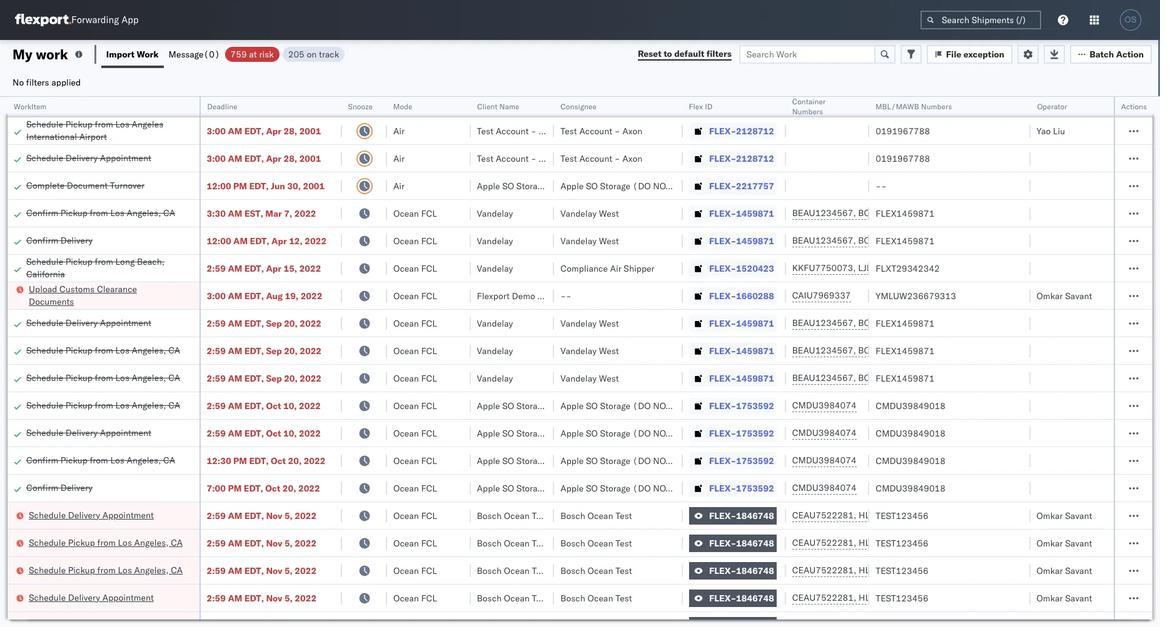 Task type: vqa. For each thing, say whether or not it's contained in the screenshot.


Task type: locate. For each thing, give the bounding box(es) containing it.
4 vandelay west from the top
[[561, 346, 619, 357]]

1 sep from the top
[[266, 318, 282, 329]]

confirm pickup from los angeles, ca
[[26, 207, 175, 219], [26, 455, 175, 466]]

0 vertical spatial confirm pickup from los angeles, ca
[[26, 207, 175, 219]]

0 vertical spatial 12:00
[[207, 180, 231, 192]]

hlxu6269489,
[[859, 510, 923, 522], [859, 538, 923, 549], [859, 565, 923, 577], [859, 593, 923, 604]]

0 horizontal spatial filters
[[26, 77, 49, 88]]

1 vertical spatial 2001
[[299, 153, 321, 164]]

resize handle column header
[[184, 97, 199, 628], [327, 97, 342, 628], [372, 97, 387, 628], [456, 97, 471, 628], [539, 97, 554, 628], [668, 97, 683, 628], [771, 97, 786, 628], [854, 97, 869, 628], [1015, 97, 1030, 628], [1099, 97, 1114, 628], [1138, 97, 1153, 628]]

1 vertical spatial 2128712
[[736, 153, 774, 164]]

4 1459871 from the top
[[736, 346, 774, 357]]

1 vertical spatial 2:59 am edt, sep 20, 2022
[[207, 346, 321, 357]]

1 vertical spatial confirm pickup from los angeles, ca link
[[26, 454, 175, 467]]

2 vertical spatial 2:59 am edt, sep 20, 2022
[[207, 373, 321, 384]]

apr down deadline button
[[266, 125, 281, 137]]

pm right '12:30'
[[233, 456, 247, 467]]

0 vertical spatial filters
[[706, 48, 732, 59]]

2 vandelay west from the top
[[561, 235, 619, 247]]

appointment
[[100, 152, 151, 164], [100, 317, 151, 329], [100, 427, 151, 439], [102, 510, 154, 521], [102, 593, 154, 604]]

beau1234567, bozo1234565, tcnu1234565
[[792, 208, 986, 219], [792, 235, 986, 246], [792, 318, 986, 329], [792, 345, 986, 356], [792, 373, 986, 384]]

apple so storage (do not use)
[[477, 180, 612, 192], [561, 180, 695, 192], [477, 401, 612, 412], [561, 401, 695, 412], [477, 428, 612, 439], [561, 428, 695, 439], [477, 456, 612, 467], [561, 456, 695, 467], [477, 483, 612, 494], [561, 483, 695, 494]]

message (0)
[[169, 48, 220, 60]]

test account - axon
[[477, 125, 559, 137], [561, 125, 642, 137], [477, 153, 559, 164], [561, 153, 642, 164]]

los
[[115, 119, 129, 130], [110, 207, 124, 219], [115, 345, 129, 356], [115, 372, 129, 384], [115, 400, 129, 411], [110, 455, 124, 466], [118, 538, 132, 549], [118, 565, 132, 576]]

5 ocean fcl from the top
[[393, 318, 437, 329]]

2 vertical spatial pm
[[228, 483, 242, 494]]

confirm pickup from los angeles, ca link for 12:30 pm edt, oct 20, 2022
[[26, 454, 175, 467]]

0 vertical spatial confirm delivery
[[26, 235, 93, 246]]

numbers
[[921, 102, 952, 111], [792, 107, 823, 116]]

mode
[[393, 102, 413, 111]]

18 flex- from the top
[[709, 593, 736, 604]]

2 savant from the top
[[1065, 511, 1092, 522]]

3 3:00 from the top
[[207, 290, 226, 302]]

resize handle column header for mbl/mawb numbers
[[1015, 97, 1030, 628]]

numbers inside container numbers
[[792, 107, 823, 116]]

pm
[[233, 180, 247, 192], [233, 456, 247, 467], [228, 483, 242, 494]]

12:00 down 3:30
[[207, 235, 231, 247]]

numbers right mbl/mawb
[[921, 102, 952, 111]]

2 1753592 from the top
[[736, 428, 774, 439]]

2001 down deadline button
[[299, 125, 321, 137]]

8 ocean fcl from the top
[[393, 401, 437, 412]]

28, for schedule delivery appointment
[[284, 153, 297, 164]]

workitem button
[[8, 99, 187, 112]]

1 1846748 from the top
[[736, 511, 774, 522]]

1 vertical spatial 2:59 am edt, oct 10, 2022
[[207, 428, 321, 439]]

12 fcl from the top
[[421, 511, 437, 522]]

0 vertical spatial 28,
[[284, 125, 297, 137]]

flex-2128712 button
[[689, 122, 777, 140], [689, 122, 777, 140], [689, 150, 777, 167], [689, 150, 777, 167]]

1 vertical spatial 0191967788
[[876, 153, 930, 164]]

1660288
[[736, 290, 774, 302]]

apr for schedule pickup from long beach, california
[[266, 263, 281, 274]]

0 vertical spatial 2:59 am edt, sep 20, 2022
[[207, 318, 321, 329]]

0191967788 for schedule delivery appointment
[[876, 153, 930, 164]]

am
[[228, 125, 242, 137], [228, 153, 242, 164], [228, 208, 242, 219], [233, 235, 248, 247], [228, 263, 242, 274], [228, 290, 242, 302], [228, 318, 242, 329], [228, 346, 242, 357], [228, 373, 242, 384], [228, 401, 242, 412], [228, 428, 242, 439], [228, 511, 242, 522], [228, 538, 242, 549], [228, 566, 242, 577], [228, 593, 242, 604]]

2 2:59 from the top
[[207, 318, 226, 329]]

flex-1846748
[[709, 511, 774, 522], [709, 538, 774, 549], [709, 566, 774, 577], [709, 593, 774, 604]]

beau1234567,
[[792, 208, 856, 219], [792, 235, 856, 246], [792, 318, 856, 329], [792, 345, 856, 356], [792, 373, 856, 384]]

2 cmdu39849018 from the top
[[876, 428, 946, 439]]

schedule pickup from los angeles international airport
[[26, 119, 163, 142]]

2 cmdu3984074 from the top
[[792, 428, 856, 439]]

3:30
[[207, 208, 226, 219]]

759 at risk
[[230, 48, 274, 60]]

4 cmdu39849018 from the top
[[876, 483, 946, 494]]

apr up jun
[[266, 153, 281, 164]]

1 vertical spatial confirm delivery button
[[26, 482, 93, 496]]

7 resize handle column header from the left
[[771, 97, 786, 628]]

upload customs clearance documents link
[[29, 283, 183, 308]]

10 fcl from the top
[[421, 456, 437, 467]]

5 2:59 from the top
[[207, 401, 226, 412]]

28, down deadline button
[[284, 125, 297, 137]]

operator
[[1037, 102, 1067, 111]]

1 vertical spatial sep
[[266, 346, 282, 357]]

1753592
[[736, 401, 774, 412], [736, 428, 774, 439], [736, 456, 774, 467], [736, 483, 774, 494]]

0191967788
[[876, 125, 930, 137], [876, 153, 930, 164]]

1 vandelay west from the top
[[561, 208, 619, 219]]

2:59 am edt, oct 10, 2022
[[207, 401, 321, 412], [207, 428, 321, 439]]

schedule inside schedule pickup from los angeles international airport
[[26, 119, 63, 130]]

cmdu39849018
[[876, 401, 946, 412], [876, 428, 946, 439], [876, 456, 946, 467], [876, 483, 946, 494]]

container
[[792, 97, 826, 106]]

flex-1753592
[[709, 401, 774, 412], [709, 428, 774, 439], [709, 456, 774, 467], [709, 483, 774, 494]]

2 flex1459871 from the top
[[876, 235, 935, 247]]

1 flex1459871 from the top
[[876, 208, 935, 219]]

3 flex- from the top
[[709, 180, 736, 192]]

ocean fcl
[[393, 208, 437, 219], [393, 235, 437, 247], [393, 263, 437, 274], [393, 290, 437, 302], [393, 318, 437, 329], [393, 346, 437, 357], [393, 373, 437, 384], [393, 401, 437, 412], [393, 428, 437, 439], [393, 456, 437, 467], [393, 483, 437, 494], [393, 511, 437, 522], [393, 538, 437, 549], [393, 566, 437, 577], [393, 593, 437, 604]]

1459871
[[736, 208, 774, 219], [736, 235, 774, 247], [736, 318, 774, 329], [736, 346, 774, 357], [736, 373, 774, 384]]

test123456
[[876, 511, 928, 522], [876, 538, 928, 549], [876, 566, 928, 577], [876, 593, 928, 604]]

1 vertical spatial confirm pickup from los angeles, ca button
[[26, 454, 175, 468]]

file
[[946, 48, 961, 60]]

from inside schedule pickup from long beach, california
[[95, 256, 113, 267]]

7 ocean fcl from the top
[[393, 373, 437, 384]]

1753592 for schedule delivery appointment
[[736, 428, 774, 439]]

0 vertical spatial sep
[[266, 318, 282, 329]]

schedule
[[26, 119, 63, 130], [26, 152, 63, 164], [26, 256, 63, 267], [26, 317, 63, 329], [26, 345, 63, 356], [26, 372, 63, 384], [26, 400, 63, 411], [26, 427, 63, 439], [29, 510, 66, 521], [29, 538, 66, 549], [29, 565, 66, 576], [29, 593, 66, 604]]

confirm delivery button for 12:00
[[26, 234, 93, 248]]

2 flex- from the top
[[709, 153, 736, 164]]

1 vertical spatial --
[[561, 290, 571, 302]]

12 ocean fcl from the top
[[393, 511, 437, 522]]

forwarding
[[71, 14, 119, 26]]

3:00 for schedule pickup from los angeles international airport
[[207, 125, 226, 137]]

3 flex-1753592 from the top
[[709, 456, 774, 467]]

oct for confirm pickup from los angeles, ca
[[271, 456, 286, 467]]

schedule pickup from los angeles, ca
[[26, 345, 180, 356], [26, 372, 180, 384], [26, 400, 180, 411], [29, 538, 183, 549], [29, 565, 183, 576]]

flexport. image
[[15, 14, 71, 26]]

numbers down container on the top of the page
[[792, 107, 823, 116]]

filters inside the reset to default filters button
[[706, 48, 732, 59]]

flex-2128712 for schedule pickup from los angeles international airport
[[709, 125, 774, 137]]

resize handle column header for consignee
[[668, 97, 683, 628]]

3 beau1234567, bozo1234565, tcnu1234565 from the top
[[792, 318, 986, 329]]

1 confirm pickup from los angeles, ca from the top
[[26, 207, 175, 219]]

1 test123456 from the top
[[876, 511, 928, 522]]

1 vertical spatial confirm delivery link
[[26, 482, 93, 494]]

0 vertical spatial --
[[876, 180, 887, 192]]

3 flex-1459871 from the top
[[709, 318, 774, 329]]

filters right no
[[26, 77, 49, 88]]

pickup
[[66, 119, 93, 130], [60, 207, 87, 219], [66, 256, 93, 267], [66, 345, 93, 356], [66, 372, 93, 384], [66, 400, 93, 411], [60, 455, 87, 466], [68, 538, 95, 549], [68, 565, 95, 576]]

2 tcnu1234565 from the top
[[924, 235, 986, 246]]

kkfu7750073, ljiu1111116, lkju1111111, segu4454778
[[792, 263, 1043, 274]]

0 vertical spatial 2:59 am edt, oct 10, 2022
[[207, 401, 321, 412]]

flex
[[689, 102, 703, 111]]

12:00 for 12:00 am edt, apr 12, 2022
[[207, 235, 231, 247]]

1 vertical spatial 10,
[[283, 428, 297, 439]]

2:59 am edt, apr 15, 2022
[[207, 263, 321, 274]]

5 west from the top
[[599, 373, 619, 384]]

3 omkar from the top
[[1037, 538, 1063, 549]]

reset
[[638, 48, 661, 59]]

cmdu3984074 for confirm pickup from los angeles, ca
[[792, 455, 856, 467]]

2 confirm delivery button from the top
[[26, 482, 93, 496]]

savant
[[1065, 290, 1092, 302], [1065, 511, 1092, 522], [1065, 538, 1092, 549], [1065, 566, 1092, 577], [1065, 593, 1092, 604]]

flex-2217757
[[709, 180, 774, 192]]

delivery for 3:00 am edt, apr 28, 2001
[[66, 152, 98, 164]]

at
[[249, 48, 257, 60]]

complete document turnover
[[26, 180, 144, 191]]

pickup inside schedule pickup from los angeles international airport
[[66, 119, 93, 130]]

confirm delivery for 7:00
[[26, 482, 93, 494]]

14 fcl from the top
[[421, 566, 437, 577]]

0 vertical spatial confirm delivery link
[[26, 234, 93, 247]]

4 test123456 from the top
[[876, 593, 928, 604]]

0 vertical spatial confirm pickup from los angeles, ca link
[[26, 207, 175, 219]]

apr left 12,
[[271, 235, 287, 247]]

2001 up 30, at the top of the page
[[299, 153, 321, 164]]

0 vertical spatial confirm delivery button
[[26, 234, 93, 248]]

confirm delivery for 12:00
[[26, 235, 93, 246]]

4 1846748 from the top
[[736, 593, 774, 604]]

0 vertical spatial 0191967788
[[876, 125, 930, 137]]

batch action
[[1089, 48, 1144, 60]]

1 vertical spatial confirm delivery
[[26, 482, 93, 494]]

2 omkar savant from the top
[[1037, 511, 1092, 522]]

1 cmdu3984074 from the top
[[792, 400, 856, 411]]

1 hlxu8034992 from the top
[[925, 510, 986, 522]]

1 confirm delivery button from the top
[[26, 234, 93, 248]]

california
[[26, 269, 65, 280]]

yao
[[1037, 125, 1051, 137]]

5 flex-1459871 from the top
[[709, 373, 774, 384]]

1 12:00 from the top
[[207, 180, 231, 192]]

1 omkar from the top
[[1037, 290, 1063, 302]]

forwarding app
[[71, 14, 139, 26]]

1 vertical spatial 12:00
[[207, 235, 231, 247]]

1 fcl from the top
[[421, 208, 437, 219]]

schedule delivery appointment for 2:59 am edt, sep 20, 2022
[[26, 317, 151, 329]]

apr left 15,
[[266, 263, 281, 274]]

cmdu3984074
[[792, 400, 856, 411], [792, 428, 856, 439], [792, 455, 856, 467], [792, 483, 856, 494]]

resize handle column header for client name
[[539, 97, 554, 628]]

28, up 30, at the top of the page
[[284, 153, 297, 164]]

apple
[[477, 180, 500, 192], [561, 180, 584, 192], [477, 401, 500, 412], [561, 401, 584, 412], [477, 428, 500, 439], [561, 428, 584, 439], [477, 456, 500, 467], [561, 456, 584, 467], [477, 483, 500, 494], [561, 483, 584, 494]]

1 confirm pickup from los angeles, ca link from the top
[[26, 207, 175, 219]]

test
[[477, 125, 493, 137], [561, 125, 577, 137], [477, 153, 493, 164], [561, 153, 577, 164], [532, 511, 548, 522], [615, 511, 632, 522], [532, 538, 548, 549], [615, 538, 632, 549], [532, 566, 548, 577], [615, 566, 632, 577], [532, 593, 548, 604], [615, 593, 632, 604]]

delivery for 7:00 pm edt, oct 20, 2022
[[60, 482, 93, 494]]

10, for schedule delivery appointment
[[283, 428, 297, 439]]

3 hlxu6269489, from the top
[[859, 565, 923, 577]]

1 vertical spatial filters
[[26, 77, 49, 88]]

0 vertical spatial confirm pickup from los angeles, ca button
[[26, 207, 175, 220]]

2 vertical spatial sep
[[266, 373, 282, 384]]

work
[[137, 48, 159, 60]]

flex-2217757 button
[[689, 177, 777, 195], [689, 177, 777, 195]]

0 vertical spatial flex-2128712
[[709, 125, 774, 137]]

3:00 am edt, aug 19, 2022
[[207, 290, 322, 302]]

apr for schedule pickup from los angeles international airport
[[266, 125, 281, 137]]

1 2:59 am edt, sep 20, 2022 from the top
[[207, 318, 321, 329]]

flex-2128712 down flex id button
[[709, 125, 774, 137]]

flex-1660288 button
[[689, 287, 777, 305], [689, 287, 777, 305]]

flex-2128712 for schedule delivery appointment
[[709, 153, 774, 164]]

compliance  air shipper
[[561, 263, 654, 274]]

numbers for container numbers
[[792, 107, 823, 116]]

1 0191967788 from the top
[[876, 125, 930, 137]]

confirm pickup from los angeles, ca for 12:30
[[26, 455, 175, 466]]

1 cmdu39849018 from the top
[[876, 401, 946, 412]]

nov
[[266, 511, 282, 522], [266, 538, 282, 549], [266, 566, 282, 577], [266, 593, 282, 604]]

12:00 up 3:30
[[207, 180, 231, 192]]

bosch
[[477, 511, 502, 522], [561, 511, 585, 522], [477, 538, 502, 549], [561, 538, 585, 549], [477, 566, 502, 577], [561, 566, 585, 577], [477, 593, 502, 604], [561, 593, 585, 604]]

20, for schedule delivery appointment link for 2:59 am edt, sep 20, 2022
[[284, 318, 298, 329]]

confirm for 7:00 pm edt, oct 20, 2022
[[26, 482, 58, 494]]

cmdu39849018 for confirm delivery
[[876, 483, 946, 494]]

filters
[[706, 48, 732, 59], [26, 77, 49, 88]]

airport
[[79, 131, 107, 142]]

pm for 12:00
[[233, 180, 247, 192]]

Search Work text field
[[739, 45, 875, 63]]

flex-2128712
[[709, 125, 774, 137], [709, 153, 774, 164]]

cmdu39849018 for schedule delivery appointment
[[876, 428, 946, 439]]

1 vertical spatial pm
[[233, 456, 247, 467]]

resize handle column header for container numbers
[[854, 97, 869, 628]]

cmdu3984074 for schedule pickup from los angeles, ca
[[792, 400, 856, 411]]

0 vertical spatial 2128712
[[736, 125, 774, 137]]

1 flex-1846748 from the top
[[709, 511, 774, 522]]

2 vertical spatial 2001
[[303, 180, 325, 192]]

11 fcl from the top
[[421, 483, 437, 494]]

4 confirm from the top
[[26, 482, 58, 494]]

2 vertical spatial 3:00
[[207, 290, 226, 302]]

upload
[[29, 284, 57, 295]]

1 confirm delivery from the top
[[26, 235, 93, 246]]

11 flex- from the top
[[709, 401, 736, 412]]

5 beau1234567, bozo1234565, tcnu1234565 from the top
[[792, 373, 986, 384]]

3:00 am edt, apr 28, 2001 up 12:00 pm edt, jun 30, 2001
[[207, 153, 321, 164]]

3:00 am edt, apr 28, 2001 down deadline button
[[207, 125, 321, 137]]

3 savant from the top
[[1065, 538, 1092, 549]]

file exception button
[[927, 45, 1013, 63], [927, 45, 1013, 63]]

0 vertical spatial pm
[[233, 180, 247, 192]]

-
[[531, 125, 536, 137], [615, 125, 620, 137], [531, 153, 536, 164], [615, 153, 620, 164], [876, 180, 881, 192], [881, 180, 887, 192], [561, 290, 566, 302], [566, 290, 571, 302]]

container numbers button
[[786, 94, 857, 117]]

2 flex-1459871 from the top
[[709, 235, 774, 247]]

so
[[502, 180, 514, 192], [586, 180, 598, 192], [502, 401, 514, 412], [586, 401, 598, 412], [502, 428, 514, 439], [586, 428, 598, 439], [502, 456, 514, 467], [586, 456, 598, 467], [502, 483, 514, 494], [586, 483, 598, 494]]

1 flex- from the top
[[709, 125, 736, 137]]

1 vertical spatial flex-2128712
[[709, 153, 774, 164]]

2001
[[299, 125, 321, 137], [299, 153, 321, 164], [303, 180, 325, 192]]

flex-1753592 for confirm delivery
[[709, 483, 774, 494]]

confirm for 12:30 pm edt, oct 20, 2022
[[26, 455, 58, 466]]

west
[[599, 208, 619, 219], [599, 235, 619, 247], [599, 318, 619, 329], [599, 346, 619, 357], [599, 373, 619, 384]]

1 flex-1459871 from the top
[[709, 208, 774, 219]]

1 horizontal spatial numbers
[[921, 102, 952, 111]]

confirm pickup from los angeles, ca button for 3:30
[[26, 207, 175, 220]]

1 vertical spatial confirm pickup from los angeles, ca
[[26, 455, 175, 466]]

consignee button
[[554, 99, 670, 112]]

3:00 for schedule delivery appointment
[[207, 153, 226, 164]]

2001 for schedule delivery appointment
[[299, 153, 321, 164]]

pm right 7:00
[[228, 483, 242, 494]]

confirm delivery link for 12:00 am edt, apr 12, 2022
[[26, 234, 93, 247]]

0 vertical spatial consignee
[[561, 102, 597, 111]]

28, for schedule pickup from los angeles international airport
[[284, 125, 297, 137]]

confirm pickup from los angeles, ca for 3:30
[[26, 207, 175, 219]]

1 3:00 from the top
[[207, 125, 226, 137]]

1 vertical spatial 3:00 am edt, apr 28, 2001
[[207, 153, 321, 164]]

1 confirm pickup from los angeles, ca button from the top
[[26, 207, 175, 220]]

resize handle column header for workitem
[[184, 97, 199, 628]]

1 bozo1234565, from the top
[[858, 208, 922, 219]]

filters right default
[[706, 48, 732, 59]]

4 beau1234567, from the top
[[792, 345, 856, 356]]

consignee
[[561, 102, 597, 111], [537, 290, 579, 302]]

1 vertical spatial 3:00
[[207, 153, 226, 164]]

bozo1234565,
[[858, 208, 922, 219], [858, 235, 922, 246], [858, 318, 922, 329], [858, 345, 922, 356], [858, 373, 922, 384]]

0 vertical spatial 2001
[[299, 125, 321, 137]]

1 beau1234567, bozo1234565, tcnu1234565 from the top
[[792, 208, 986, 219]]

confirm delivery button
[[26, 234, 93, 248], [26, 482, 93, 496]]

account
[[496, 125, 529, 137], [579, 125, 612, 137], [496, 153, 529, 164], [579, 153, 612, 164]]

document
[[67, 180, 108, 191]]

4 ceau7522281, from the top
[[792, 593, 856, 604]]

confirm pickup from los angeles, ca button for 12:30
[[26, 454, 175, 468]]

pm up est,
[[233, 180, 247, 192]]

1 vertical spatial 28,
[[284, 153, 297, 164]]

4 cmdu3984074 from the top
[[792, 483, 856, 494]]

2 confirm pickup from los angeles, ca button from the top
[[26, 454, 175, 468]]

2128712 down flex id button
[[736, 125, 774, 137]]

2 confirm pickup from los angeles, ca from the top
[[26, 455, 175, 466]]

0 horizontal spatial numbers
[[792, 107, 823, 116]]

os
[[1125, 15, 1137, 24]]

1 horizontal spatial filters
[[706, 48, 732, 59]]

pm for 12:30
[[233, 456, 247, 467]]

flex-2128712 up flex-2217757
[[709, 153, 774, 164]]

edt,
[[244, 125, 264, 137], [244, 153, 264, 164], [249, 180, 269, 192], [250, 235, 269, 247], [244, 263, 264, 274], [244, 290, 264, 302], [244, 318, 264, 329], [244, 346, 264, 357], [244, 373, 264, 384], [244, 401, 264, 412], [244, 428, 264, 439], [249, 456, 269, 467], [244, 483, 263, 494], [244, 511, 264, 522], [244, 538, 264, 549], [244, 566, 264, 577], [244, 593, 264, 604]]

2001 right 30, at the top of the page
[[303, 180, 325, 192]]

2128712 up 2217757
[[736, 153, 774, 164]]

3 1459871 from the top
[[736, 318, 774, 329]]

air for schedule pickup from los angeles international airport
[[393, 125, 405, 137]]

0 horizontal spatial --
[[561, 290, 571, 302]]

0 vertical spatial 3:00
[[207, 125, 226, 137]]

apr for confirm delivery
[[271, 235, 287, 247]]

confirm delivery link
[[26, 234, 93, 247], [26, 482, 93, 494]]

1846748
[[736, 511, 774, 522], [736, 538, 774, 549], [736, 566, 774, 577], [736, 593, 774, 604]]

action
[[1116, 48, 1144, 60]]

2 0191967788 from the top
[[876, 153, 930, 164]]

0 vertical spatial 10,
[[283, 401, 297, 412]]

delivery for 2:59 am edt, oct 10, 2022
[[66, 427, 98, 439]]

0 vertical spatial 3:00 am edt, apr 28, 2001
[[207, 125, 321, 137]]



Task type: describe. For each thing, give the bounding box(es) containing it.
air for complete document turnover
[[393, 180, 405, 192]]

3 beau1234567, from the top
[[792, 318, 856, 329]]

angeles
[[132, 119, 163, 130]]

air for schedule delivery appointment
[[393, 153, 405, 164]]

3:00 am edt, apr 28, 2001 for schedule pickup from los angeles international airport
[[207, 125, 321, 137]]

11 resize handle column header from the left
[[1138, 97, 1153, 628]]

flex-1753592 for schedule delivery appointment
[[709, 428, 774, 439]]

4 flex-1846748 from the top
[[709, 593, 774, 604]]

no filters applied
[[13, 77, 81, 88]]

1 ceau7522281, from the top
[[792, 510, 856, 522]]

4 flex- from the top
[[709, 208, 736, 219]]

import work
[[106, 48, 159, 60]]

schedule delivery appointment link for 3:00 am edt, apr 28, 2001
[[26, 152, 151, 164]]

10 resize handle column header from the left
[[1099, 97, 1114, 628]]

demo
[[512, 290, 535, 302]]

12:30
[[207, 456, 231, 467]]

3 2:59 am edt, sep 20, 2022 from the top
[[207, 373, 321, 384]]

4 ocean fcl from the top
[[393, 290, 437, 302]]

12,
[[289, 235, 303, 247]]

3 1846748 from the top
[[736, 566, 774, 577]]

15,
[[284, 263, 297, 274]]

2 fcl from the top
[[421, 235, 437, 247]]

delivery for 2:59 am edt, sep 20, 2022
[[66, 317, 98, 329]]

4 flex1459871 from the top
[[876, 346, 935, 357]]

5 1459871 from the top
[[736, 373, 774, 384]]

2217757
[[736, 180, 774, 192]]

cmdu39849018 for confirm pickup from los angeles, ca
[[876, 456, 946, 467]]

20, for 12:30 pm edt, oct 20, 2022 confirm pickup from los angeles, ca link
[[288, 456, 302, 467]]

3 ceau7522281, hlxu6269489, hlxu8034992 from the top
[[792, 565, 986, 577]]

4 omkar from the top
[[1037, 566, 1063, 577]]

5 flex1459871 from the top
[[876, 373, 935, 384]]

3 tcnu1234565 from the top
[[924, 318, 986, 329]]

appointment for 2:59 am edt, oct 10, 2022
[[100, 427, 151, 439]]

5 vandelay west from the top
[[561, 373, 619, 384]]

1 west from the top
[[599, 208, 619, 219]]

schedule delivery appointment button for 2:59 am edt, sep 20, 2022
[[26, 317, 151, 331]]

3 flex1459871 from the top
[[876, 318, 935, 329]]

segu4454778
[[982, 263, 1043, 274]]

9 flex- from the top
[[709, 346, 736, 357]]

my
[[13, 45, 32, 63]]

schedule delivery appointment for 3:00 am edt, apr 28, 2001
[[26, 152, 151, 164]]

2 2:59 am edt, nov 5, 2022 from the top
[[207, 538, 316, 549]]

2 nov from the top
[[266, 538, 282, 549]]

my work
[[13, 45, 68, 63]]

12:00 am edt, apr 12, 2022
[[207, 235, 326, 247]]

confirm delivery link for 7:00 pm edt, oct 20, 2022
[[26, 482, 93, 494]]

upload customs clearance documents
[[29, 284, 137, 307]]

2001 for complete document turnover
[[303, 180, 325, 192]]

10, for schedule pickup from los angeles, ca
[[283, 401, 297, 412]]

workitem
[[14, 102, 46, 111]]

9 fcl from the top
[[421, 428, 437, 439]]

container numbers
[[792, 97, 826, 116]]

lkju1111111,
[[918, 263, 979, 274]]

yao liu
[[1037, 125, 1065, 137]]

2:59 am edt, oct 10, 2022 for schedule delivery appointment
[[207, 428, 321, 439]]

3:00 am edt, apr 28, 2001 for schedule delivery appointment
[[207, 153, 321, 164]]

4 bozo1234565, from the top
[[858, 345, 922, 356]]

est,
[[244, 208, 263, 219]]

2 test123456 from the top
[[876, 538, 928, 549]]

12:00 for 12:00 pm edt, jun 30, 2001
[[207, 180, 231, 192]]

flexport demo consignee
[[477, 290, 579, 302]]

batch action button
[[1070, 45, 1152, 63]]

6 2:59 from the top
[[207, 428, 226, 439]]

flex-1660288
[[709, 290, 774, 302]]

13 fcl from the top
[[421, 538, 437, 549]]

3 5, from the top
[[284, 566, 293, 577]]

Search Shipments (/) text field
[[921, 11, 1041, 29]]

5 tcnu1234565 from the top
[[924, 373, 986, 384]]

13 flex- from the top
[[709, 456, 736, 467]]

batch
[[1089, 48, 1114, 60]]

track
[[319, 48, 339, 60]]

forwarding app link
[[15, 14, 139, 26]]

0191967788 for schedule pickup from los angeles international airport
[[876, 125, 930, 137]]

3 fcl from the top
[[421, 263, 437, 274]]

flex-1753592 for confirm pickup from los angeles, ca
[[709, 456, 774, 467]]

5 bozo1234565, from the top
[[858, 373, 922, 384]]

risk
[[259, 48, 274, 60]]

cmdu39849018 for schedule pickup from los angeles, ca
[[876, 401, 946, 412]]

1 horizontal spatial --
[[876, 180, 887, 192]]

2:59 am edt, oct 10, 2022 for schedule pickup from los angeles, ca
[[207, 401, 321, 412]]

cmdu3984074 for schedule delivery appointment
[[792, 428, 856, 439]]

schedule pickup from long beach, california link
[[26, 255, 193, 280]]

snooze
[[348, 102, 373, 111]]

long
[[115, 256, 135, 267]]

caiu7969337
[[792, 290, 851, 301]]

id
[[705, 102, 713, 111]]

pm for 7:00
[[228, 483, 242, 494]]

20, for confirm delivery link for 7:00 pm edt, oct 20, 2022
[[283, 483, 296, 494]]

pickup inside schedule pickup from long beach, california
[[66, 256, 93, 267]]

import work button
[[101, 40, 164, 68]]

confirm for 3:30 am est, mar 7, 2022
[[26, 207, 58, 219]]

1 ocean fcl from the top
[[393, 208, 437, 219]]

schedule delivery appointment button for 2:59 am edt, oct 10, 2022
[[26, 427, 151, 441]]

complete
[[26, 180, 65, 191]]

8 flex- from the top
[[709, 318, 736, 329]]

schedule delivery appointment for 2:59 am edt, oct 10, 2022
[[26, 427, 151, 439]]

11 ocean fcl from the top
[[393, 483, 437, 494]]

2 2:59 am edt, sep 20, 2022 from the top
[[207, 346, 321, 357]]

1 1459871 from the top
[[736, 208, 774, 219]]

2 beau1234567, from the top
[[792, 235, 856, 246]]

upload customs clearance documents button
[[29, 283, 183, 309]]

flex-1520423
[[709, 263, 774, 274]]

1 ceau7522281, hlxu6269489, hlxu8034992 from the top
[[792, 510, 986, 522]]

4 tcnu1234565 from the top
[[924, 345, 986, 356]]

schedule inside schedule pickup from long beach, california
[[26, 256, 63, 267]]

flexport
[[477, 290, 510, 302]]

4 west from the top
[[599, 346, 619, 357]]

import
[[106, 48, 135, 60]]

file exception
[[946, 48, 1004, 60]]

actions
[[1121, 102, 1147, 111]]

flex id
[[689, 102, 713, 111]]

reset to default filters button
[[630, 45, 739, 63]]

complete document turnover link
[[26, 179, 144, 192]]

9 ocean fcl from the top
[[393, 428, 437, 439]]

delivery for 12:00 am edt, apr 12, 2022
[[60, 235, 93, 246]]

14 ocean fcl from the top
[[393, 566, 437, 577]]

5 omkar from the top
[[1037, 593, 1063, 604]]

oct for schedule delivery appointment
[[266, 428, 281, 439]]

4 5, from the top
[[284, 593, 293, 604]]

4 nov from the top
[[266, 593, 282, 604]]

confirm pickup from los angeles, ca link for 3:30 am est, mar 7, 2022
[[26, 207, 175, 219]]

name
[[499, 102, 519, 111]]

resize handle column header for mode
[[456, 97, 471, 628]]

customs
[[59, 284, 95, 295]]

1520423
[[736, 263, 774, 274]]

schedule pickup from long beach, california button
[[26, 255, 193, 282]]

os button
[[1116, 6, 1145, 34]]

resize handle column header for deadline
[[327, 97, 342, 628]]

10 ocean fcl from the top
[[393, 456, 437, 467]]

1753592 for confirm pickup from los angeles, ca
[[736, 456, 774, 467]]

confirm for 12:00 am edt, apr 12, 2022
[[26, 235, 58, 246]]

flex-1753592 for schedule pickup from los angeles, ca
[[709, 401, 774, 412]]

schedule pickup from los angeles international airport button
[[26, 118, 193, 144]]

international
[[26, 131, 77, 142]]

message
[[169, 48, 204, 60]]

9 2:59 from the top
[[207, 566, 226, 577]]

kkfu7750073,
[[792, 263, 856, 274]]

2 hlxu8034992 from the top
[[925, 538, 986, 549]]

2128712 for schedule pickup from los angeles international airport
[[736, 125, 774, 137]]

2 west from the top
[[599, 235, 619, 247]]

mbl/mawb numbers button
[[869, 99, 1018, 112]]

1753592 for confirm delivery
[[736, 483, 774, 494]]

1 vertical spatial consignee
[[537, 290, 579, 302]]

7:00 pm edt, oct 20, 2022
[[207, 483, 320, 494]]

mbl/mawb numbers
[[876, 102, 952, 111]]

2001 for schedule pickup from los angeles international airport
[[299, 125, 321, 137]]

2 ocean fcl from the top
[[393, 235, 437, 247]]

1 hlxu6269489, from the top
[[859, 510, 923, 522]]

30,
[[287, 180, 301, 192]]

liu
[[1053, 125, 1065, 137]]

shipper
[[624, 263, 654, 274]]

applied
[[51, 77, 81, 88]]

3 omkar savant from the top
[[1037, 538, 1092, 549]]

(0)
[[204, 48, 220, 60]]

15 flex- from the top
[[709, 511, 736, 522]]

12:30 pm edt, oct 20, 2022
[[207, 456, 325, 467]]

4 hlxu8034992 from the top
[[925, 593, 986, 604]]

4 fcl from the top
[[421, 290, 437, 302]]

cmdu3984074 for confirm delivery
[[792, 483, 856, 494]]

confirm delivery button for 7:00
[[26, 482, 93, 496]]

clearance
[[97, 284, 137, 295]]

client name
[[477, 102, 519, 111]]

beach,
[[137, 256, 165, 267]]

3 hlxu8034992 from the top
[[925, 565, 986, 577]]

apr for schedule delivery appointment
[[266, 153, 281, 164]]

7 flex- from the top
[[709, 290, 736, 302]]

flex id button
[[683, 99, 773, 112]]

2 1459871 from the top
[[736, 235, 774, 247]]

1753592 for schedule pickup from los angeles, ca
[[736, 401, 774, 412]]

schedule pickup from long beach, california
[[26, 256, 165, 280]]

5 beau1234567, from the top
[[792, 373, 856, 384]]

2 1846748 from the top
[[736, 538, 774, 549]]

ljiu1111116,
[[858, 263, 916, 274]]

oct for confirm delivery
[[265, 483, 280, 494]]

3:30 am est, mar 7, 2022
[[207, 208, 316, 219]]

mar
[[265, 208, 282, 219]]

12:00 pm edt, jun 30, 2001
[[207, 180, 325, 192]]

3 bozo1234565, from the top
[[858, 318, 922, 329]]

3 sep from the top
[[266, 373, 282, 384]]

3 ocean fcl from the top
[[393, 263, 437, 274]]

to
[[664, 48, 672, 59]]

2 bozo1234565, from the top
[[858, 235, 922, 246]]

2 omkar from the top
[[1037, 511, 1063, 522]]

4 2:59 from the top
[[207, 373, 226, 384]]

exception
[[964, 48, 1004, 60]]

from inside schedule pickup from los angeles international airport
[[95, 119, 113, 130]]

schedule delivery appointment button for 3:00 am edt, apr 28, 2001
[[26, 152, 151, 165]]

2 5, from the top
[[284, 538, 293, 549]]

compliance
[[561, 263, 608, 274]]

3 flex-1846748 from the top
[[709, 566, 774, 577]]

consignee inside button
[[561, 102, 597, 111]]

1 tcnu1234565 from the top
[[924, 208, 986, 219]]

appointment for 3:00 am edt, apr 28, 2001
[[100, 152, 151, 164]]

3 test123456 from the top
[[876, 566, 928, 577]]

2 beau1234567, bozo1234565, tcnu1234565 from the top
[[792, 235, 986, 246]]

deadline button
[[200, 99, 329, 112]]

2128712 for schedule delivery appointment
[[736, 153, 774, 164]]

2 hlxu6269489, from the top
[[859, 538, 923, 549]]

12 flex- from the top
[[709, 428, 736, 439]]

7,
[[284, 208, 292, 219]]

205
[[288, 48, 304, 60]]

3 vandelay west from the top
[[561, 318, 619, 329]]

on
[[307, 48, 317, 60]]

schedule delivery appointment link for 2:59 am edt, oct 10, 2022
[[26, 427, 151, 439]]

resize handle column header for flex id
[[771, 97, 786, 628]]

schedule pickup from los angeles international airport link
[[26, 118, 193, 143]]

oct for schedule pickup from los angeles, ca
[[266, 401, 281, 412]]

appointment for 2:59 am edt, sep 20, 2022
[[100, 317, 151, 329]]

3 west from the top
[[599, 318, 619, 329]]

4 2:59 am edt, nov 5, 2022 from the top
[[207, 593, 316, 604]]

205 on track
[[288, 48, 339, 60]]

1 2:59 from the top
[[207, 263, 226, 274]]

4 omkar savant from the top
[[1037, 566, 1092, 577]]

schedule delivery appointment link for 2:59 am edt, sep 20, 2022
[[26, 317, 151, 329]]

los inside schedule pickup from los angeles international airport
[[115, 119, 129, 130]]

15 ocean fcl from the top
[[393, 593, 437, 604]]

15 fcl from the top
[[421, 593, 437, 604]]

8 2:59 from the top
[[207, 538, 226, 549]]

numbers for mbl/mawb numbers
[[921, 102, 952, 111]]



